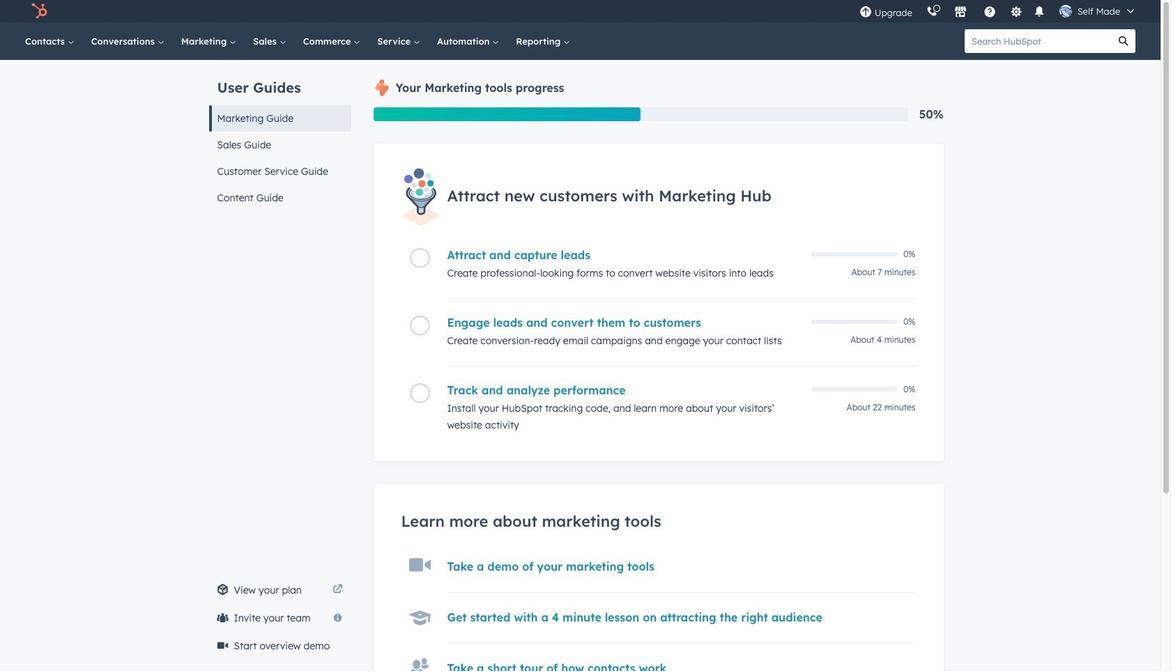 Task type: locate. For each thing, give the bounding box(es) containing it.
menu
[[853, 0, 1144, 22]]

user guides element
[[209, 60, 351, 211]]

marketplaces image
[[954, 6, 967, 19]]

Search HubSpot search field
[[965, 29, 1112, 53]]

link opens in a new window image
[[333, 582, 343, 599], [333, 585, 343, 596]]

1 link opens in a new window image from the top
[[333, 582, 343, 599]]

progress bar
[[373, 107, 641, 121]]

2 link opens in a new window image from the top
[[333, 585, 343, 596]]



Task type: vqa. For each thing, say whether or not it's contained in the screenshot.
1st the 'Link opens in a new window' IMAGE from the top
yes



Task type: describe. For each thing, give the bounding box(es) containing it.
ruby anderson image
[[1060, 5, 1072, 17]]



